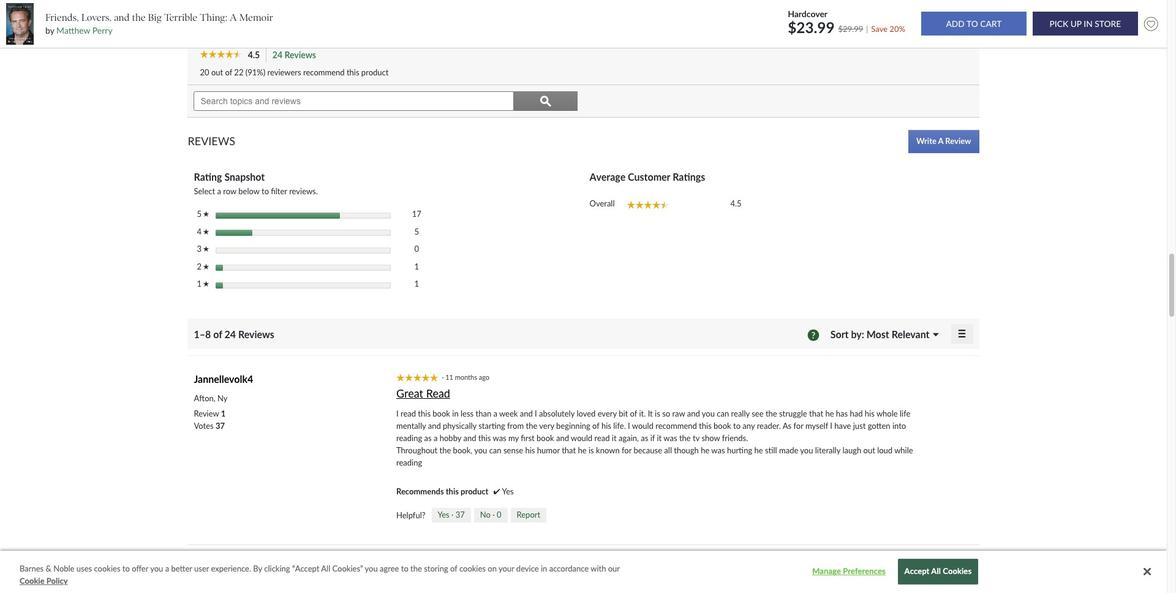 Task type: vqa. For each thing, say whether or not it's contained in the screenshot.


Task type: locate. For each thing, give the bounding box(es) containing it.
1 vertical spatial 37
[[456, 510, 465, 520]]

product up search topics and reviews search region search box
[[361, 67, 389, 77]]

i left have
[[830, 421, 833, 431]]

can left sense at the bottom of page
[[489, 445, 501, 455]]

0 horizontal spatial can
[[489, 445, 501, 455]]

content helpfulness group
[[396, 508, 547, 523]]

the left storing
[[411, 564, 422, 573]]

0 horizontal spatial ago
[[465, 563, 475, 570]]

≡
[[958, 325, 966, 342]]

reader.
[[757, 421, 781, 431]]

read for i read this book in less than a week and i absolutely loved every bit of it. it is so raw and you can really see the struggle that he has had his whole life mentally and physically starting from the very beginning of his life. i would recommend this book to any reader. as for myself i have just gotten into reading as a hobby and this was my first book and would read it again, as if it was the tv show friends. throughout the book, you can sense his humor that he is known for because all though he was hurting he still made you literally laugh out loud while reading
[[401, 409, 416, 418]]

1 vertical spatial 24
[[225, 328, 236, 340]]

1 horizontal spatial yes
[[502, 486, 514, 496]]

0 vertical spatial 37
[[216, 421, 225, 431]]

4 ☆ from the top
[[203, 263, 209, 270]]

of
[[225, 67, 232, 77], [213, 328, 222, 340], [630, 409, 637, 418], [592, 421, 600, 431], [450, 564, 457, 573]]

to left the any
[[733, 421, 741, 431]]

a right write at the top
[[938, 136, 944, 146]]

of inside barnes & noble uses cookies to offer you a better user experience. by clicking "accept all cookies" you agree to the storing of cookies on your device in accordance with our cookie policy
[[450, 564, 457, 573]]

friends.
[[722, 433, 748, 443]]

1 vertical spatial is
[[589, 445, 594, 455]]

2 horizontal spatial book
[[714, 421, 731, 431]]

write a review
[[916, 136, 971, 146]]

reading down mentally
[[396, 433, 422, 443]]

☆ inside 1 ☆
[[203, 281, 209, 287]]

0 horizontal spatial for
[[622, 445, 632, 455]]

in inside i read this book in less than a week and i absolutely loved every bit of it. it is so raw and you can really see the struggle that he has had his whole life mentally and physically starting from the very beginning of his life. i would recommend this book to any reader. as for myself i have just gotten into reading as a hobby and this was my first book and would read it again, as if it was the tv show friends. throughout the book, you can sense his humor that he is known for because all though he was hurting he still made you literally laugh out loud while reading
[[452, 409, 459, 418]]

5 up 4
[[197, 209, 203, 219]]

1 horizontal spatial was
[[664, 433, 677, 443]]

☆ inside '2 ☆'
[[203, 263, 209, 270]]

1 vertical spatial his
[[602, 421, 611, 431]]

1 horizontal spatial cookies
[[459, 564, 486, 573]]

in left less
[[452, 409, 459, 418]]

None submit
[[921, 12, 1027, 36], [1033, 12, 1138, 36], [921, 12, 1027, 36], [1033, 12, 1138, 36]]

☆☆☆☆☆
[[200, 50, 242, 58], [200, 50, 242, 58], [627, 200, 669, 209], [627, 200, 669, 209], [396, 373, 438, 382], [396, 373, 438, 382], [396, 563, 438, 571], [396, 563, 438, 571]]

the left tv
[[679, 433, 691, 443]]

for down again,
[[622, 445, 632, 455]]

in inside barnes & noble uses cookies to offer you a better user experience. by clicking "accept all cookies" you agree to the storing of cookies on your device in accordance with our cookie policy
[[541, 564, 547, 573]]

2 vertical spatial book
[[537, 433, 554, 443]]

recommends
[[396, 486, 444, 496]]

write
[[916, 136, 937, 146]]

24 up reviewers
[[273, 50, 282, 60]]

he left still
[[754, 445, 763, 455]]

laugh
[[843, 445, 861, 455]]

product left ✔
[[461, 486, 489, 496]]

0 horizontal spatial 37
[[216, 421, 225, 431]]

though
[[674, 445, 699, 455]]

you right book,
[[474, 445, 487, 455]]

0 vertical spatial can
[[717, 409, 729, 418]]

1 horizontal spatial reviews
[[238, 328, 274, 340]]

0 horizontal spatial is
[[589, 445, 594, 455]]

0 vertical spatial 5
[[197, 209, 203, 219]]

reviews up 20 out of 22 (91%) reviewers recommend this product
[[285, 50, 316, 60]]

5 down 17
[[414, 227, 419, 236]]

to inside rating snapshot select a row below to filter reviews.
[[262, 186, 269, 196]]

cookies
[[94, 564, 120, 573], [459, 564, 486, 573]]

cookies"
[[332, 564, 363, 573]]

a left "year"
[[445, 563, 449, 570]]

accordance
[[549, 564, 589, 573]]

was up all
[[664, 433, 677, 443]]

0 horizontal spatial 4.5
[[248, 50, 260, 60]]

0 horizontal spatial it
[[612, 433, 617, 443]]

is left 'known'
[[589, 445, 594, 455]]

memoir
[[239, 12, 273, 23]]

and down beginning
[[556, 433, 569, 443]]

average
[[590, 171, 626, 183]]

as up throughout
[[424, 433, 432, 443]]

0 vertical spatial read
[[426, 387, 450, 400]]

all right accept
[[931, 566, 941, 576]]

would
[[632, 421, 654, 431], [571, 433, 592, 443]]

0 vertical spatial reading
[[396, 433, 422, 443]]

1 inside afton, ny review 1 votes 37
[[221, 409, 226, 418]]

and up from
[[520, 409, 533, 418]]

2 vertical spatial his
[[525, 445, 535, 455]]

and up hobby
[[428, 421, 441, 431]]

yes down the recommends this product ✔ yes
[[438, 510, 449, 520]]

20
[[200, 67, 209, 77]]

1 vertical spatial in
[[541, 564, 547, 573]]

0 horizontal spatial product
[[361, 67, 389, 77]]

1 horizontal spatial 0
[[497, 510, 501, 520]]

0 vertical spatial in
[[452, 409, 459, 418]]

0 horizontal spatial in
[[452, 409, 459, 418]]

book
[[433, 409, 450, 418], [714, 421, 731, 431], [537, 433, 554, 443]]

☆ inside the 3 ☆
[[203, 246, 209, 252]]

this up yes · 37
[[446, 486, 459, 496]]

37 down the recommends this product ✔ yes
[[456, 510, 465, 520]]

5 ☆ from the top
[[203, 281, 209, 287]]

1 ☆ from the top
[[203, 211, 209, 217]]

recommend down raw at right bottom
[[656, 421, 697, 431]]

1 vertical spatial out
[[863, 445, 875, 455]]

1 horizontal spatial 5
[[414, 227, 419, 236]]

of right 1–8
[[213, 328, 222, 340]]

0 vertical spatial for
[[794, 421, 804, 431]]

his down first
[[525, 445, 535, 455]]

this up search topics and reviews "text field"
[[347, 67, 359, 77]]

by
[[45, 25, 54, 36]]

read up mentally
[[401, 409, 416, 418]]

humor
[[537, 445, 560, 455]]

was down show
[[711, 445, 725, 455]]

any
[[743, 421, 755, 431]]

☆ down '2 ☆'
[[203, 281, 209, 287]]

1 vertical spatial that
[[562, 445, 576, 455]]

this
[[347, 67, 359, 77], [418, 409, 431, 418], [699, 421, 712, 431], [478, 433, 491, 443], [446, 486, 459, 496]]

read down 11
[[426, 387, 450, 400]]

manage preferences button
[[811, 560, 887, 584]]

votes
[[194, 421, 214, 431]]

1 horizontal spatial read
[[426, 387, 450, 400]]

i up mentally
[[396, 409, 399, 418]]

the left big
[[132, 12, 146, 23]]

ago right "year"
[[465, 563, 475, 570]]

0 horizontal spatial cookies
[[94, 564, 120, 573]]

of down loved
[[592, 421, 600, 431]]

1 vertical spatial book
[[714, 421, 731, 431]]

to left offer
[[122, 564, 130, 573]]

out right '20' on the left of page
[[211, 67, 223, 77]]

☆ up '2 ☆'
[[203, 246, 209, 252]]

2 horizontal spatial reviews
[[285, 50, 316, 60]]

1 vertical spatial recommend
[[656, 421, 697, 431]]

filter
[[271, 186, 287, 196]]

you right offer
[[150, 564, 163, 573]]

recommend inside i read this book in less than a week and i absolutely loved every bit of it. it is so raw and you can really see the struggle that he has had his whole life mentally and physically starting from the very beginning of his life. i would recommend this book to any reader. as for myself i have just gotten into reading as a hobby and this was my first book and would read it again, as if it was the tv show friends. throughout the book, you can sense his humor that he is known for because all though he was hurting he still made you literally laugh out loud while reading
[[656, 421, 697, 431]]

life
[[900, 409, 911, 418]]

1 vertical spatial 0
[[497, 510, 501, 520]]

1 horizontal spatial ago
[[479, 373, 490, 381]]

read up 'known'
[[595, 433, 610, 443]]

recommend down '24 reviews' link
[[303, 67, 345, 77]]

☆ up 4 ☆ on the top of the page
[[203, 211, 209, 217]]

☆ inside 5 ☆
[[203, 211, 209, 217]]

2 vertical spatial read
[[595, 433, 610, 443]]

0 horizontal spatial reviews
[[188, 134, 235, 148]]

1 horizontal spatial product
[[461, 486, 489, 496]]

his down 'every'
[[602, 421, 611, 431]]

☆ up 1 ☆
[[203, 263, 209, 270]]

0 horizontal spatial would
[[571, 433, 592, 443]]

as left the "if" in the bottom right of the page
[[641, 433, 648, 443]]

better
[[171, 564, 192, 573]]

37 right votes
[[216, 421, 225, 431]]

Search topics and reviews search region search field
[[188, 85, 584, 117]]

to inside i read this book in less than a week and i absolutely loved every bit of it. it is so raw and you can really see the struggle that he has had his whole life mentally and physically starting from the very beginning of his life. i would recommend this book to any reader. as for myself i have just gotten into reading as a hobby and this was my first book and would read it again, as if it was the tv show friends. throughout the book, you can sense his humor that he is known for because all though he was hurting he still made you literally laugh out loud while reading
[[733, 421, 741, 431]]

ago
[[479, 373, 490, 381], [465, 563, 475, 570]]

out left loud
[[863, 445, 875, 455]]

can left really at the right bottom of the page
[[717, 409, 729, 418]]

if
[[650, 433, 655, 443]]

1 as from the left
[[424, 433, 432, 443]]

and up book,
[[463, 433, 476, 443]]

and inside friends, lovers, and the big terrible thing: a memoir by matthew perry
[[114, 12, 130, 23]]

it right the "if" in the bottom right of the page
[[657, 433, 662, 443]]

1 horizontal spatial 24
[[273, 50, 282, 60]]

he down show
[[701, 445, 710, 455]]

for
[[794, 421, 804, 431], [622, 445, 632, 455]]

the inside barnes & noble uses cookies to offer you a better user experience. by clicking "accept all cookies" you agree to the storing of cookies on your device in accordance with our cookie policy
[[411, 564, 422, 573]]

thing:
[[200, 12, 227, 23]]

0 horizontal spatial as
[[424, 433, 432, 443]]

reviews right 1–8
[[238, 328, 274, 340]]

big
[[148, 12, 162, 23]]

offer
[[132, 564, 148, 573]]

book up physically
[[433, 409, 450, 418]]

· left "year"
[[442, 563, 444, 570]]

1 horizontal spatial is
[[655, 409, 660, 418]]

to left filter
[[262, 186, 269, 196]]

0 horizontal spatial 0
[[414, 244, 419, 254]]

save 20%
[[871, 24, 905, 33]]

would down beginning
[[571, 433, 592, 443]]

a left the better
[[165, 564, 169, 573]]

sort
[[831, 328, 849, 340]]

year
[[450, 563, 463, 570]]

select
[[194, 186, 215, 196]]

policy
[[46, 576, 68, 585]]

5 ☆
[[197, 209, 209, 219]]

0 horizontal spatial yes
[[438, 510, 449, 520]]

reviews up rating
[[188, 134, 235, 148]]

sort by: most relevant ▼
[[831, 328, 939, 340]]

friends, lovers, and the big terrible thing: a memoir by matthew perry
[[45, 12, 273, 36]]

and
[[114, 12, 130, 23], [520, 409, 533, 418], [687, 409, 700, 418], [428, 421, 441, 431], [463, 433, 476, 443], [556, 433, 569, 443]]

in right device
[[541, 564, 547, 573]]

his right had on the right
[[865, 409, 875, 418]]

while
[[895, 445, 913, 455]]

0
[[414, 244, 419, 254], [497, 510, 501, 520]]

24 reviews
[[273, 50, 316, 60]]

☆ for 1
[[203, 281, 209, 287]]

37
[[216, 421, 225, 431], [456, 510, 465, 520]]

this up show
[[699, 421, 712, 431]]

1 horizontal spatial all
[[931, 566, 941, 576]]

that right humor
[[562, 445, 576, 455]]

the inside friends, lovers, and the big terrible thing: a memoir by matthew perry
[[132, 12, 146, 23]]

all
[[664, 445, 672, 455]]

1 horizontal spatial as
[[641, 433, 648, 443]]

0 horizontal spatial that
[[562, 445, 576, 455]]

on
[[488, 564, 497, 573]]

all right "accept
[[321, 564, 330, 573]]

24 inside '24 reviews' link
[[273, 50, 282, 60]]

ϙ button
[[514, 91, 577, 111]]

list
[[194, 407, 226, 432]]

show
[[702, 433, 720, 443]]

☆ for 4
[[203, 228, 209, 235]]

0 horizontal spatial 24
[[225, 328, 236, 340]]

book down very
[[537, 433, 554, 443]]

3 ☆ from the top
[[203, 246, 209, 252]]

1 horizontal spatial it
[[657, 433, 662, 443]]

ago right months
[[479, 373, 490, 381]]

☆ inside 4 ☆
[[203, 228, 209, 235]]

it
[[612, 433, 617, 443], [657, 433, 662, 443]]

0 vertical spatial 0
[[414, 244, 419, 254]]

i left absolutely at bottom left
[[535, 409, 537, 418]]

tv
[[693, 433, 700, 443]]

book up show
[[714, 421, 731, 431]]

0 vertical spatial ago
[[479, 373, 490, 381]]

jannellevolk4 button
[[194, 373, 253, 385]]

1 horizontal spatial out
[[863, 445, 875, 455]]

2 cookies from the left
[[459, 564, 486, 573]]

still
[[765, 445, 777, 455]]

1 horizontal spatial recommend
[[656, 421, 697, 431]]

for right as
[[794, 421, 804, 431]]

0 vertical spatial his
[[865, 409, 875, 418]]

0 vertical spatial recommend
[[303, 67, 345, 77]]

read
[[426, 387, 450, 400], [401, 409, 416, 418], [595, 433, 610, 443]]

1 vertical spatial yes
[[438, 510, 449, 520]]

1 horizontal spatial book
[[537, 433, 554, 443]]

review
[[194, 409, 219, 418]]

1 horizontal spatial that
[[809, 409, 823, 418]]

0 horizontal spatial was
[[493, 433, 506, 443]]

hardcover
[[788, 8, 828, 19]]

your
[[499, 564, 514, 573]]

0 horizontal spatial all
[[321, 564, 330, 573]]

4.5
[[248, 50, 260, 60], [731, 199, 742, 208]]

0 horizontal spatial read
[[401, 409, 416, 418]]

yes right ✔
[[502, 486, 514, 496]]

can
[[717, 409, 729, 418], [489, 445, 501, 455]]

· a year ago
[[442, 563, 479, 570]]

0 horizontal spatial out
[[211, 67, 223, 77]]

reading
[[396, 433, 422, 443], [396, 458, 422, 467]]

bit
[[619, 409, 628, 418]]

to
[[262, 186, 269, 196], [733, 421, 741, 431], [122, 564, 130, 573], [401, 564, 408, 573]]

into
[[893, 421, 906, 431]]

1 vertical spatial can
[[489, 445, 501, 455]]

his
[[865, 409, 875, 418], [602, 421, 611, 431], [525, 445, 535, 455]]

yes inside the content helpfulness group
[[438, 510, 449, 520]]

2 reading from the top
[[396, 458, 422, 467]]

0 vertical spatial is
[[655, 409, 660, 418]]

1 horizontal spatial his
[[602, 421, 611, 431]]

24 reviews link
[[272, 48, 323, 62]]

0 horizontal spatial 5
[[197, 209, 203, 219]]

was left my
[[493, 433, 506, 443]]

1 vertical spatial reading
[[396, 458, 422, 467]]

2 ☆ from the top
[[203, 228, 209, 235]]

1 vertical spatial read
[[401, 409, 416, 418]]

cookies left the on
[[459, 564, 486, 573]]

and right "lovers,"
[[114, 12, 130, 23]]

of right storing
[[450, 564, 457, 573]]

i right life.
[[628, 421, 630, 431]]

friends,
[[45, 12, 79, 23]]

this down the starting
[[478, 433, 491, 443]]

1 vertical spatial 4.5
[[731, 199, 742, 208]]

2
[[197, 262, 203, 271]]

reading down throughout
[[396, 458, 422, 467]]

accept all cookies
[[905, 566, 972, 576]]

1 horizontal spatial in
[[541, 564, 547, 573]]

0 right no
[[497, 510, 501, 520]]

accept all cookies button
[[898, 559, 978, 585]]

would down it.
[[632, 421, 654, 431]]

you right made
[[800, 445, 813, 455]]

great read
[[396, 387, 450, 400]]

0 vertical spatial would
[[632, 421, 654, 431]]

cookies right 'uses'
[[94, 564, 120, 573]]

1 vertical spatial ago
[[465, 563, 475, 570]]

0 vertical spatial 24
[[273, 50, 282, 60]]

24 right 1–8
[[225, 328, 236, 340]]

0 vertical spatial book
[[433, 409, 450, 418]]

clicking
[[264, 564, 290, 573]]

0 vertical spatial 4.5
[[248, 50, 260, 60]]

has
[[836, 409, 848, 418]]

1 horizontal spatial 37
[[456, 510, 465, 520]]

a inside button
[[938, 136, 944, 146]]

yes
[[502, 486, 514, 496], [438, 510, 449, 520]]

1 vertical spatial product
[[461, 486, 489, 496]]

1 vertical spatial reviews
[[188, 134, 235, 148]]

ϙ
[[540, 95, 551, 107]]

1 vertical spatial for
[[622, 445, 632, 455]]

0 vertical spatial product
[[361, 67, 389, 77]]

1 horizontal spatial 4.5
[[731, 199, 742, 208]]

0 horizontal spatial recommend
[[303, 67, 345, 77]]



Task type: describe. For each thing, give the bounding box(es) containing it.
have
[[835, 421, 851, 431]]

write a review button
[[908, 130, 979, 153]]

agree
[[380, 564, 399, 573]]

11
[[445, 373, 453, 381]]

loved
[[577, 409, 596, 418]]

? button
[[808, 328, 819, 342]]

you left 'agree'
[[365, 564, 378, 573]]

list containing review
[[194, 407, 226, 432]]

37 inside the content helpfulness group
[[456, 510, 465, 520]]

loud
[[877, 445, 893, 455]]

1–8
[[194, 328, 211, 340]]

$29.99
[[838, 24, 863, 33]]

snapshot
[[224, 171, 265, 183]]

to right 'agree'
[[401, 564, 408, 573]]

17
[[412, 209, 421, 219]]

1 horizontal spatial would
[[632, 421, 654, 431]]

0 inside the content helpfulness group
[[497, 510, 501, 520]]

experience.
[[211, 564, 251, 573]]

a right the than
[[493, 409, 497, 418]]

cookie
[[20, 576, 44, 585]]

rating
[[194, 171, 222, 183]]

afton,
[[194, 393, 215, 403]]

known
[[596, 445, 620, 455]]

all inside accept all cookies button
[[931, 566, 941, 576]]

with
[[591, 564, 606, 573]]

physically
[[443, 421, 477, 431]]

2 it from the left
[[657, 433, 662, 443]]

a left hobby
[[434, 433, 438, 443]]

ago for months
[[479, 373, 490, 381]]

device
[[516, 564, 539, 573]]

0 horizontal spatial book
[[433, 409, 450, 418]]

matthew
[[56, 25, 90, 36]]

than
[[476, 409, 491, 418]]

life.
[[613, 421, 626, 431]]

37 inside afton, ny review 1 votes 37
[[216, 421, 225, 431]]

reviewers
[[267, 67, 301, 77]]

a inside barnes & noble uses cookies to offer you a better user experience. by clicking "accept all cookies" you agree to the storing of cookies on your device in accordance with our cookie policy
[[165, 564, 169, 573]]

the up the reader.
[[766, 409, 777, 418]]

0 vertical spatial that
[[809, 409, 823, 418]]

user
[[194, 564, 209, 573]]

0 horizontal spatial his
[[525, 445, 535, 455]]

starting
[[479, 421, 505, 431]]

20 out of 22 (91%) reviewers recommend this product
[[200, 67, 389, 77]]

2 horizontal spatial read
[[595, 433, 610, 443]]

our
[[608, 564, 620, 573]]

☆ for 5
[[203, 211, 209, 217]]

see
[[752, 409, 764, 418]]

out inside i read this book in less than a week and i absolutely loved every bit of it. it is so raw and you can really see the struggle that he has had his whole life mentally and physically starting from the very beginning of his life. i would recommend this book to any reader. as for myself i have just gotten into reading as a hobby and this was my first book and would read it again, as if it was the tv show friends. throughout the book, you can sense his humor that he is known for because all though he was hurting he still made you literally laugh out loud while reading
[[863, 445, 875, 455]]

reviews.
[[289, 186, 318, 196]]

0 vertical spatial reviews
[[285, 50, 316, 60]]

1 cookies from the left
[[94, 564, 120, 573]]

helpful?
[[396, 510, 425, 520]]

hobby
[[440, 433, 461, 443]]

really
[[731, 409, 750, 418]]

read for great read
[[426, 387, 450, 400]]

no
[[480, 510, 491, 520]]

ago for year
[[465, 563, 475, 570]]

yes · 37
[[438, 510, 465, 520]]

first
[[521, 433, 535, 443]]

a
[[230, 12, 237, 23]]

ratings
[[673, 171, 705, 183]]

row
[[223, 186, 236, 196]]

0 vertical spatial yes
[[502, 486, 514, 496]]

this up mentally
[[418, 409, 431, 418]]

beginning
[[556, 421, 590, 431]]

1 reading from the top
[[396, 433, 422, 443]]

· right no
[[493, 510, 495, 520]]

hurting
[[727, 445, 752, 455]]

1–8 of 24 reviews alert
[[194, 328, 279, 340]]

he left has
[[825, 409, 834, 418]]

$23.99
[[788, 18, 835, 36]]

book,
[[453, 445, 472, 455]]

1 horizontal spatial for
[[794, 421, 804, 431]]

the up first
[[526, 421, 537, 431]]

you up show
[[702, 409, 715, 418]]

ny
[[217, 393, 228, 403]]

made
[[779, 445, 798, 455]]

☆ for 3
[[203, 246, 209, 252]]

of left 22
[[225, 67, 232, 77]]

mentally
[[396, 421, 426, 431]]

myself
[[806, 421, 828, 431]]

report button
[[511, 508, 547, 523]]

1 it from the left
[[612, 433, 617, 443]]

i read this book in less than a week and i absolutely loved every bit of it. it is so raw and you can really see the struggle that he has had his whole life mentally and physically starting from the very beginning of his life. i would recommend this book to any reader. as for myself i have just gotten into reading as a hobby and this was my first book and would read it again, as if it was the tv show friends. throughout the book, you can sense his humor that he is known for because all though he was hurting he still made you literally laugh out loud while reading
[[396, 409, 913, 467]]

2 horizontal spatial was
[[711, 445, 725, 455]]

Search topics and reviews text field
[[194, 91, 514, 111]]

by:
[[851, 328, 864, 340]]

22
[[234, 67, 243, 77]]

2 horizontal spatial his
[[865, 409, 875, 418]]

manage preferences
[[812, 566, 886, 576]]

average customer ratings
[[590, 171, 705, 183]]

had
[[850, 409, 863, 418]]

a inside rating snapshot select a row below to filter reviews.
[[217, 186, 221, 196]]

months
[[455, 373, 477, 381]]

most
[[867, 329, 889, 340]]

5 for 5
[[414, 227, 419, 236]]

5 for 5 ☆
[[197, 209, 203, 219]]

less
[[461, 409, 474, 418]]

jannellevolk4
[[194, 373, 253, 385]]

barnes
[[20, 564, 44, 573]]

very
[[539, 421, 554, 431]]

· 11 months ago
[[442, 373, 493, 381]]

privacy alert dialog
[[0, 551, 1167, 593]]

the down hobby
[[440, 445, 451, 455]]

review
[[945, 136, 971, 146]]

☆ for 2
[[203, 263, 209, 270]]

· left 11
[[442, 373, 444, 381]]

≡ button
[[951, 324, 973, 344]]

he left 'known'
[[578, 445, 587, 455]]

my
[[509, 433, 519, 443]]

2 vertical spatial reviews
[[238, 328, 274, 340]]

0 vertical spatial out
[[211, 67, 223, 77]]

1 vertical spatial would
[[571, 433, 592, 443]]

from
[[507, 421, 524, 431]]

(91%)
[[246, 67, 265, 77]]

no · 0
[[480, 510, 501, 520]]

just
[[853, 421, 866, 431]]

$23.99 $29.99
[[788, 18, 863, 36]]

recommends this product ✔ yes
[[396, 486, 514, 496]]

add to wishlist image
[[1141, 14, 1161, 34]]

all inside barnes & noble uses cookies to offer you a better user experience. by clicking "accept all cookies" you agree to the storing of cookies on your device in accordance with our cookie policy
[[321, 564, 330, 573]]

friends, lovers, and the big terrible thing: a memoir image
[[6, 3, 33, 45]]

1 horizontal spatial can
[[717, 409, 729, 418]]

literally
[[815, 445, 841, 455]]

it.
[[639, 409, 646, 418]]

so
[[662, 409, 670, 418]]

great
[[396, 387, 423, 400]]

and right raw at right bottom
[[687, 409, 700, 418]]

3 ☆
[[197, 244, 209, 254]]

2 as from the left
[[641, 433, 648, 443]]

customer
[[628, 171, 670, 183]]

accept
[[905, 566, 930, 576]]

· down the recommends this product ✔ yes
[[452, 510, 454, 520]]

uses
[[76, 564, 92, 573]]

of left it.
[[630, 409, 637, 418]]

every
[[598, 409, 617, 418]]



